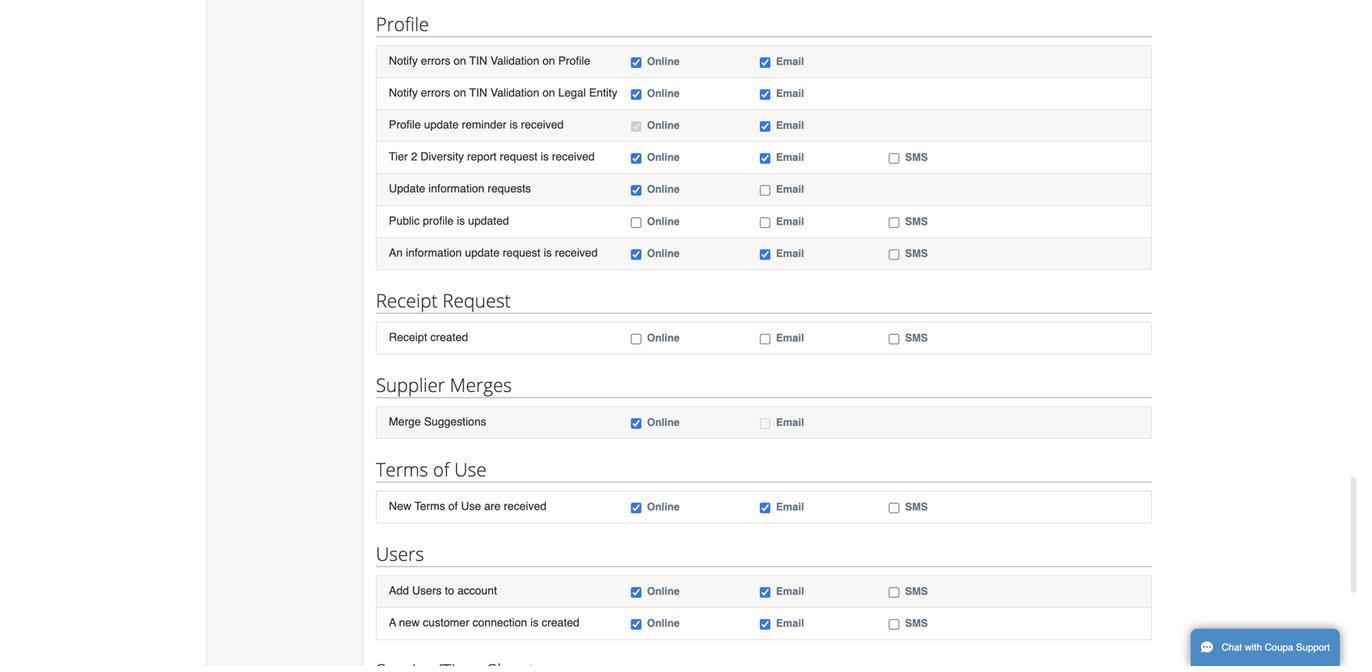 Task type: describe. For each thing, give the bounding box(es) containing it.
supplier
[[376, 372, 445, 397]]

1 vertical spatial terms
[[415, 500, 445, 513]]

entity
[[589, 86, 618, 99]]

suggestions
[[424, 415, 487, 428]]

information for an
[[406, 246, 462, 259]]

are
[[484, 500, 501, 513]]

email for add users to account
[[776, 586, 804, 598]]

email for new terms of use are received
[[776, 501, 804, 513]]

online for notify errors on tin validation on legal entity
[[647, 87, 680, 99]]

merges
[[450, 372, 512, 397]]

email for update information requests
[[776, 183, 804, 195]]

validation for profile
[[491, 54, 540, 67]]

online for public profile is updated
[[647, 215, 680, 227]]

customer
[[423, 616, 470, 629]]

notify errors on tin validation on profile
[[389, 54, 591, 67]]

receipt for receipt request
[[376, 288, 438, 313]]

email for a new customer connection is created
[[776, 618, 804, 630]]

online for add users to account
[[647, 586, 680, 598]]

notify for notify errors on tin validation on profile
[[389, 54, 418, 67]]

0 horizontal spatial created
[[431, 331, 468, 344]]

1 vertical spatial users
[[412, 584, 442, 597]]

profile
[[423, 214, 454, 227]]

online for profile update reminder is received
[[647, 119, 680, 131]]

legal
[[558, 86, 586, 99]]

0 vertical spatial request
[[500, 150, 538, 163]]

online for tier 2 diversity report request is received
[[647, 151, 680, 163]]

notify errors on tin validation on legal entity
[[389, 86, 618, 99]]

sms for an information update request is received
[[905, 247, 928, 259]]

information for update
[[429, 182, 485, 195]]

chat with coupa support button
[[1191, 629, 1340, 666]]

with
[[1245, 642, 1263, 653]]

receipt for receipt created
[[389, 331, 427, 344]]

public profile is updated
[[389, 214, 509, 227]]

1 vertical spatial use
[[461, 500, 481, 513]]

sms for a new customer connection is created
[[905, 618, 928, 630]]

coupa
[[1265, 642, 1294, 653]]

online for notify errors on tin validation on profile
[[647, 55, 680, 67]]

profile for profile
[[376, 11, 429, 36]]

tin for profile
[[469, 54, 488, 67]]

tier
[[389, 150, 408, 163]]

terms of use
[[376, 457, 487, 482]]

requests
[[488, 182, 531, 195]]

a
[[389, 616, 396, 629]]

receipt request
[[376, 288, 511, 313]]

profile for profile update reminder is received
[[389, 118, 421, 131]]

chat
[[1222, 642, 1243, 653]]

support
[[1297, 642, 1331, 653]]

online for update information requests
[[647, 183, 680, 195]]

tin for legal
[[469, 86, 488, 99]]

notify for notify errors on tin validation on legal entity
[[389, 86, 418, 99]]

1 vertical spatial request
[[503, 246, 541, 259]]

sms for add users to account
[[905, 586, 928, 598]]

email for an information update request is received
[[776, 247, 804, 259]]

an information update request is received
[[389, 246, 598, 259]]



Task type: locate. For each thing, give the bounding box(es) containing it.
0 vertical spatial created
[[431, 331, 468, 344]]

is
[[510, 118, 518, 131], [541, 150, 549, 163], [457, 214, 465, 227], [544, 246, 552, 259], [531, 616, 539, 629]]

1 vertical spatial errors
[[421, 86, 451, 99]]

new terms of use are received
[[389, 500, 547, 513]]

diversity
[[421, 150, 464, 163]]

errors for notify errors on tin validation on profile
[[421, 54, 451, 67]]

sms for public profile is updated
[[905, 215, 928, 227]]

update down updated
[[465, 246, 500, 259]]

tin up profile update reminder is received
[[469, 86, 488, 99]]

email for public profile is updated
[[776, 215, 804, 227]]

1 sms from the top
[[905, 151, 928, 163]]

3 online from the top
[[647, 119, 680, 131]]

0 vertical spatial users
[[376, 542, 424, 567]]

1 vertical spatial update
[[465, 246, 500, 259]]

validation for legal
[[491, 86, 540, 99]]

12 online from the top
[[647, 618, 680, 630]]

7 online from the top
[[647, 247, 680, 259]]

email for profile update reminder is received
[[776, 119, 804, 131]]

update information requests
[[389, 182, 531, 195]]

1 vertical spatial created
[[542, 616, 580, 629]]

of
[[433, 457, 450, 482], [449, 500, 458, 513]]

request down updated
[[503, 246, 541, 259]]

1 vertical spatial receipt
[[389, 331, 427, 344]]

7 email from the top
[[776, 247, 804, 259]]

3 email from the top
[[776, 119, 804, 131]]

on
[[454, 54, 466, 67], [543, 54, 555, 67], [454, 86, 466, 99], [543, 86, 555, 99]]

add users to account
[[389, 584, 497, 597]]

new
[[389, 500, 412, 513]]

merge
[[389, 415, 421, 428]]

a new customer connection is created
[[389, 616, 580, 629]]

email for merge suggestions
[[776, 416, 804, 429]]

request up the requests
[[500, 150, 538, 163]]

1 vertical spatial information
[[406, 246, 462, 259]]

errors for notify errors on tin validation on legal entity
[[421, 86, 451, 99]]

terms
[[376, 457, 428, 482], [415, 500, 445, 513]]

validation down the notify errors on tin validation on profile
[[491, 86, 540, 99]]

merge suggestions
[[389, 415, 487, 428]]

0 vertical spatial validation
[[491, 54, 540, 67]]

online for merge suggestions
[[647, 416, 680, 429]]

None checkbox
[[760, 89, 771, 100], [631, 121, 642, 132], [760, 121, 771, 132], [631, 153, 642, 164], [760, 185, 771, 196], [631, 217, 642, 228], [760, 217, 771, 228], [631, 334, 642, 344], [760, 503, 771, 514], [889, 503, 900, 514], [760, 588, 771, 598], [760, 89, 771, 100], [631, 121, 642, 132], [760, 121, 771, 132], [631, 153, 642, 164], [760, 185, 771, 196], [631, 217, 642, 228], [760, 217, 771, 228], [631, 334, 642, 344], [760, 503, 771, 514], [889, 503, 900, 514], [760, 588, 771, 598]]

2 errors from the top
[[421, 86, 451, 99]]

5 sms from the top
[[905, 501, 928, 513]]

report
[[467, 150, 497, 163]]

2 vertical spatial profile
[[389, 118, 421, 131]]

users
[[376, 542, 424, 567], [412, 584, 442, 597]]

users up add
[[376, 542, 424, 567]]

4 email from the top
[[776, 151, 804, 163]]

9 online from the top
[[647, 416, 680, 429]]

online for receipt created
[[647, 332, 680, 344]]

1 email from the top
[[776, 55, 804, 67]]

0 vertical spatial tin
[[469, 54, 488, 67]]

0 vertical spatial of
[[433, 457, 450, 482]]

email for receipt created
[[776, 332, 804, 344]]

use
[[454, 457, 487, 482], [461, 500, 481, 513]]

1 vertical spatial profile
[[558, 54, 591, 67]]

tier 2 diversity report request is received
[[389, 150, 595, 163]]

validation
[[491, 54, 540, 67], [491, 86, 540, 99]]

5 email from the top
[[776, 183, 804, 195]]

connection
[[473, 616, 527, 629]]

online for a new customer connection is created
[[647, 618, 680, 630]]

add
[[389, 584, 409, 597]]

supplier merges
[[376, 372, 512, 397]]

tin up notify errors on tin validation on legal entity
[[469, 54, 488, 67]]

6 sms from the top
[[905, 586, 928, 598]]

information down profile
[[406, 246, 462, 259]]

tin
[[469, 54, 488, 67], [469, 86, 488, 99]]

0 vertical spatial receipt
[[376, 288, 438, 313]]

request
[[443, 288, 511, 313]]

public
[[389, 214, 420, 227]]

information
[[429, 182, 485, 195], [406, 246, 462, 259]]

0 vertical spatial use
[[454, 457, 487, 482]]

errors up notify errors on tin validation on legal entity
[[421, 54, 451, 67]]

0 vertical spatial update
[[424, 118, 459, 131]]

of left are
[[449, 500, 458, 513]]

1 online from the top
[[647, 55, 680, 67]]

errors up profile update reminder is received
[[421, 86, 451, 99]]

sms
[[905, 151, 928, 163], [905, 215, 928, 227], [905, 247, 928, 259], [905, 332, 928, 344], [905, 501, 928, 513], [905, 586, 928, 598], [905, 618, 928, 630]]

receipt
[[376, 288, 438, 313], [389, 331, 427, 344]]

1 errors from the top
[[421, 54, 451, 67]]

request
[[500, 150, 538, 163], [503, 246, 541, 259]]

10 online from the top
[[647, 501, 680, 513]]

updated
[[468, 214, 509, 227]]

8 email from the top
[[776, 332, 804, 344]]

online
[[647, 55, 680, 67], [647, 87, 680, 99], [647, 119, 680, 131], [647, 151, 680, 163], [647, 183, 680, 195], [647, 215, 680, 227], [647, 247, 680, 259], [647, 332, 680, 344], [647, 416, 680, 429], [647, 501, 680, 513], [647, 586, 680, 598], [647, 618, 680, 630]]

update
[[389, 182, 425, 195]]

reminder
[[462, 118, 507, 131]]

0 vertical spatial errors
[[421, 54, 451, 67]]

users left to
[[412, 584, 442, 597]]

2 online from the top
[[647, 87, 680, 99]]

1 horizontal spatial update
[[465, 246, 500, 259]]

4 sms from the top
[[905, 332, 928, 344]]

1 vertical spatial of
[[449, 500, 458, 513]]

receipt up supplier
[[389, 331, 427, 344]]

11 email from the top
[[776, 586, 804, 598]]

update
[[424, 118, 459, 131], [465, 246, 500, 259]]

to
[[445, 584, 454, 597]]

of up new terms of use are received
[[433, 457, 450, 482]]

1 vertical spatial notify
[[389, 86, 418, 99]]

email
[[776, 55, 804, 67], [776, 87, 804, 99], [776, 119, 804, 131], [776, 151, 804, 163], [776, 183, 804, 195], [776, 215, 804, 227], [776, 247, 804, 259], [776, 332, 804, 344], [776, 416, 804, 429], [776, 501, 804, 513], [776, 586, 804, 598], [776, 618, 804, 630]]

8 online from the top
[[647, 332, 680, 344]]

2 validation from the top
[[491, 86, 540, 99]]

12 email from the top
[[776, 618, 804, 630]]

11 online from the top
[[647, 586, 680, 598]]

received
[[521, 118, 564, 131], [552, 150, 595, 163], [555, 246, 598, 259], [504, 500, 547, 513]]

update up diversity
[[424, 118, 459, 131]]

online for an information update request is received
[[647, 247, 680, 259]]

5 online from the top
[[647, 183, 680, 195]]

errors
[[421, 54, 451, 67], [421, 86, 451, 99]]

1 vertical spatial tin
[[469, 86, 488, 99]]

6 online from the top
[[647, 215, 680, 227]]

2 notify from the top
[[389, 86, 418, 99]]

sms for receipt created
[[905, 332, 928, 344]]

9 email from the top
[[776, 416, 804, 429]]

10 email from the top
[[776, 501, 804, 513]]

1 vertical spatial validation
[[491, 86, 540, 99]]

6 email from the top
[[776, 215, 804, 227]]

terms up new
[[376, 457, 428, 482]]

0 vertical spatial terms
[[376, 457, 428, 482]]

1 horizontal spatial created
[[542, 616, 580, 629]]

1 validation from the top
[[491, 54, 540, 67]]

email for tier 2 diversity report request is received
[[776, 151, 804, 163]]

profile update reminder is received
[[389, 118, 564, 131]]

validation up notify errors on tin validation on legal entity
[[491, 54, 540, 67]]

terms right new
[[415, 500, 445, 513]]

2 sms from the top
[[905, 215, 928, 227]]

information up public profile is updated
[[429, 182, 485, 195]]

0 horizontal spatial update
[[424, 118, 459, 131]]

an
[[389, 246, 403, 259]]

email for notify errors on tin validation on legal entity
[[776, 87, 804, 99]]

created
[[431, 331, 468, 344], [542, 616, 580, 629]]

created right connection
[[542, 616, 580, 629]]

created down receipt request in the left of the page
[[431, 331, 468, 344]]

0 vertical spatial notify
[[389, 54, 418, 67]]

sms for tier 2 diversity report request is received
[[905, 151, 928, 163]]

1 notify from the top
[[389, 54, 418, 67]]

online for new terms of use are received
[[647, 501, 680, 513]]

0 vertical spatial profile
[[376, 11, 429, 36]]

sms for new terms of use are received
[[905, 501, 928, 513]]

receipt created
[[389, 331, 468, 344]]

email for notify errors on tin validation on profile
[[776, 55, 804, 67]]

account
[[458, 584, 497, 597]]

use left are
[[461, 500, 481, 513]]

2 tin from the top
[[469, 86, 488, 99]]

2
[[411, 150, 418, 163]]

profile
[[376, 11, 429, 36], [558, 54, 591, 67], [389, 118, 421, 131]]

4 online from the top
[[647, 151, 680, 163]]

notify
[[389, 54, 418, 67], [389, 86, 418, 99]]

7 sms from the top
[[905, 618, 928, 630]]

1 tin from the top
[[469, 54, 488, 67]]

new
[[399, 616, 420, 629]]

chat with coupa support
[[1222, 642, 1331, 653]]

2 email from the top
[[776, 87, 804, 99]]

use up new terms of use are received
[[454, 457, 487, 482]]

3 sms from the top
[[905, 247, 928, 259]]

receipt up receipt created at the left of page
[[376, 288, 438, 313]]

0 vertical spatial information
[[429, 182, 485, 195]]

None checkbox
[[631, 57, 642, 68], [760, 57, 771, 68], [631, 89, 642, 100], [760, 153, 771, 164], [889, 153, 900, 164], [631, 185, 642, 196], [889, 217, 900, 228], [631, 249, 642, 260], [760, 249, 771, 260], [889, 249, 900, 260], [760, 334, 771, 344], [889, 334, 900, 344], [631, 418, 642, 429], [760, 418, 771, 429], [631, 503, 642, 514], [631, 588, 642, 598], [889, 588, 900, 598], [631, 620, 642, 630], [760, 620, 771, 630], [889, 620, 900, 630], [631, 57, 642, 68], [760, 57, 771, 68], [631, 89, 642, 100], [760, 153, 771, 164], [889, 153, 900, 164], [631, 185, 642, 196], [889, 217, 900, 228], [631, 249, 642, 260], [760, 249, 771, 260], [889, 249, 900, 260], [760, 334, 771, 344], [889, 334, 900, 344], [631, 418, 642, 429], [760, 418, 771, 429], [631, 503, 642, 514], [631, 588, 642, 598], [889, 588, 900, 598], [631, 620, 642, 630], [760, 620, 771, 630], [889, 620, 900, 630]]



Task type: vqa. For each thing, say whether or not it's contained in the screenshot.
Governance
no



